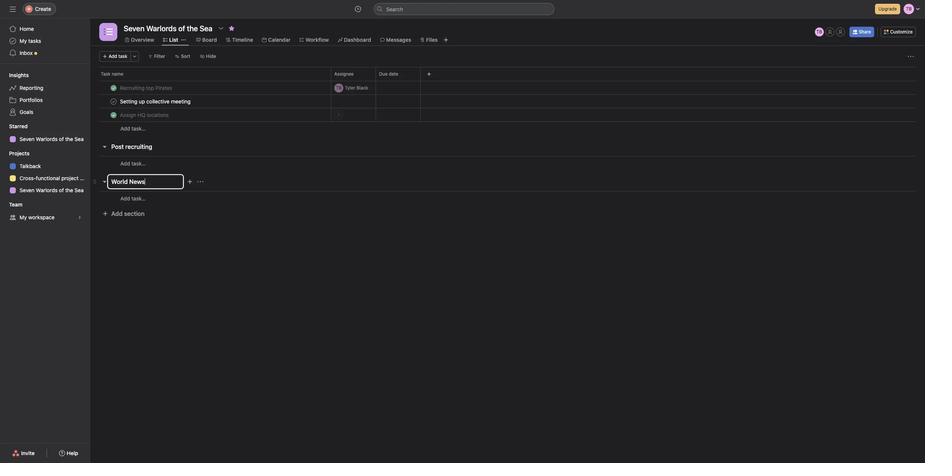 Task type: describe. For each thing, give the bounding box(es) containing it.
Search tasks, projects, and more text field
[[374, 3, 555, 15]]

timeline link
[[226, 36, 253, 44]]

my tasks link
[[5, 35, 86, 47]]

seven warlords of the sea for seven warlords of the sea link in the "projects" element
[[20, 187, 84, 193]]

plan
[[80, 175, 90, 181]]

home
[[20, 26, 34, 32]]

add task
[[109, 53, 127, 59]]

cross-functional project plan link
[[5, 172, 90, 184]]

project
[[61, 175, 79, 181]]

completed image for recruiting top pirates "text field"
[[109, 83, 118, 92]]

overview
[[131, 36, 154, 43]]

add task button
[[99, 51, 131, 62]]

row containing task name
[[90, 67, 925, 81]]

add task… button inside header untitled section tree grid
[[120, 125, 146, 133]]

add a task to this section image
[[187, 179, 193, 185]]

2 collapse task list for this section image from the top
[[102, 179, 108, 185]]

task
[[118, 53, 127, 59]]

add task… for second add task… button from the bottom of the page
[[120, 160, 146, 166]]

customize
[[891, 29, 913, 35]]

portfolios link
[[5, 94, 86, 106]]

dashboard
[[344, 36, 371, 43]]

add tab image
[[443, 37, 449, 43]]

my workspace link
[[5, 211, 86, 223]]

add inside add task button
[[109, 53, 117, 59]]

1 horizontal spatial more actions image
[[908, 53, 914, 59]]

reporting link
[[5, 82, 86, 94]]

projects
[[9, 150, 29, 156]]

add up add section button
[[120, 195, 130, 201]]

upgrade button
[[875, 4, 901, 14]]

warlords for seven warlords of the sea link in the "projects" element
[[36, 187, 58, 193]]

section
[[124, 210, 145, 217]]

2 add task… row from the top
[[90, 156, 925, 170]]

customize button
[[881, 27, 916, 37]]

talkback
[[20, 163, 41, 169]]

seven for seven warlords of the sea link in the "projects" element
[[20, 187, 34, 193]]

hide button
[[197, 51, 220, 62]]

my for my workspace
[[20, 214, 27, 220]]

completed image for setting up collective meeting text box
[[109, 97, 118, 106]]

recruiting
[[125, 143, 152, 150]]

goals link
[[5, 106, 86, 118]]

1 collapse task list for this section image from the top
[[102, 144, 108, 150]]

Completed checkbox
[[109, 97, 118, 106]]

task… for second add task… button from the bottom of the page
[[131, 160, 146, 166]]

tab actions image
[[181, 38, 186, 42]]

seven warlords of the sea link inside "projects" element
[[5, 184, 86, 196]]

New section text field
[[108, 175, 183, 188]]

list
[[169, 36, 178, 43]]

files
[[426, 36, 438, 43]]

inbox
[[20, 50, 33, 56]]

tb button
[[815, 27, 824, 36]]

Recruiting top Pirates text field
[[118, 84, 175, 92]]

my tasks
[[20, 38, 41, 44]]

home link
[[5, 23, 86, 35]]

completed image
[[109, 110, 118, 119]]

team button
[[0, 201, 22, 208]]

cross-functional project plan
[[20, 175, 90, 181]]

insights
[[9, 72, 29, 78]]

row containing tb
[[90, 81, 925, 95]]

starred button
[[0, 123, 28, 130]]

Assign HQ locations text field
[[118, 111, 171, 119]]

seven warlords of the sea link inside starred element
[[5, 133, 86, 145]]

assign hq locations cell
[[90, 108, 331, 122]]

seven warlords of the sea for seven warlords of the sea link in the starred element
[[20, 136, 84, 142]]

timeline
[[232, 36, 253, 43]]

projects button
[[0, 150, 29, 157]]

due date
[[379, 71, 398, 77]]

add inside header untitled section tree grid
[[120, 125, 130, 132]]

sea for seven warlords of the sea link in the "projects" element
[[75, 187, 84, 193]]

invite button
[[7, 447, 40, 460]]

teams element
[[0, 198, 90, 225]]

insights element
[[0, 68, 90, 120]]

hide sidebar image
[[10, 6, 16, 12]]

add section
[[111, 210, 145, 217]]

calendar link
[[262, 36, 291, 44]]

1 add task… row from the top
[[90, 122, 925, 135]]

post recruiting
[[111, 143, 152, 150]]

add down post recruiting
[[120, 160, 130, 166]]

0 horizontal spatial more actions image
[[132, 54, 137, 59]]

tb inside button
[[817, 29, 823, 35]]

sort
[[181, 53, 190, 59]]

global element
[[0, 18, 90, 64]]

show options image
[[218, 25, 224, 31]]

tasks
[[28, 38, 41, 44]]

add inside add section button
[[111, 210, 123, 217]]

date
[[389, 71, 398, 77]]



Task type: locate. For each thing, give the bounding box(es) containing it.
list image
[[104, 27, 113, 36]]

seven warlords of the sea down cross-functional project plan
[[20, 187, 84, 193]]

the
[[65, 136, 73, 142], [65, 187, 73, 193]]

row
[[90, 67, 925, 81], [99, 81, 916, 81], [90, 81, 925, 95], [90, 94, 925, 108], [90, 108, 925, 122]]

2 sea from the top
[[75, 187, 84, 193]]

task… inside header untitled section tree grid
[[131, 125, 146, 132]]

0 vertical spatial seven warlords of the sea
[[20, 136, 84, 142]]

task… for 3rd add task… button from the top
[[131, 195, 146, 201]]

0 vertical spatial add task… row
[[90, 122, 925, 135]]

sea inside "projects" element
[[75, 187, 84, 193]]

task…
[[131, 125, 146, 132], [131, 160, 146, 166], [131, 195, 146, 201]]

task
[[101, 71, 111, 77]]

seven down starred
[[20, 136, 34, 142]]

sort button
[[172, 51, 194, 62]]

help
[[67, 450, 78, 456]]

0 vertical spatial seven warlords of the sea link
[[5, 133, 86, 145]]

1 seven from the top
[[20, 136, 34, 142]]

the down project
[[65, 187, 73, 193]]

the for seven warlords of the sea link in the "projects" element
[[65, 187, 73, 193]]

reporting
[[20, 85, 43, 91]]

of inside "projects" element
[[59, 187, 64, 193]]

seven warlords of the sea link
[[5, 133, 86, 145], [5, 184, 86, 196]]

seven warlords of the sea link down goals link
[[5, 133, 86, 145]]

remove from starred image
[[229, 25, 235, 31]]

add left section
[[111, 210, 123, 217]]

list link
[[163, 36, 178, 44]]

add task… down post recruiting 'button'
[[120, 160, 146, 166]]

1 the from the top
[[65, 136, 73, 142]]

1 warlords from the top
[[36, 136, 58, 142]]

help button
[[54, 447, 83, 460]]

add task… button
[[120, 125, 146, 133], [120, 159, 146, 168], [120, 194, 146, 203]]

2 completed image from the top
[[109, 97, 118, 106]]

starred
[[9, 123, 28, 129]]

2 vertical spatial add task… row
[[90, 191, 925, 205]]

0 vertical spatial collapse task list for this section image
[[102, 144, 108, 150]]

None text field
[[122, 21, 214, 35]]

2 of from the top
[[59, 187, 64, 193]]

seven for seven warlords of the sea link in the starred element
[[20, 136, 34, 142]]

0 vertical spatial my
[[20, 38, 27, 44]]

2 my from the top
[[20, 214, 27, 220]]

messages
[[386, 36, 411, 43]]

1 completed checkbox from the top
[[109, 83, 118, 92]]

warlords down goals link
[[36, 136, 58, 142]]

1 vertical spatial add task… button
[[120, 159, 146, 168]]

invite
[[21, 450, 35, 456]]

workflow link
[[300, 36, 329, 44]]

completed image inside recruiting top pirates cell
[[109, 83, 118, 92]]

1 vertical spatial seven warlords of the sea
[[20, 187, 84, 193]]

1 my from the top
[[20, 38, 27, 44]]

inbox link
[[5, 47, 86, 59]]

more actions image right task
[[132, 54, 137, 59]]

completed checkbox for recruiting top pirates "text field"
[[109, 83, 118, 92]]

2 seven warlords of the sea from the top
[[20, 187, 84, 193]]

add task… for add task… button in the header untitled section tree grid
[[120, 125, 146, 132]]

2 completed checkbox from the top
[[109, 110, 118, 119]]

1 vertical spatial tb
[[336, 85, 342, 90]]

tb
[[817, 29, 823, 35], [336, 85, 342, 90]]

setting up collective meeting cell
[[90, 94, 331, 108]]

1 vertical spatial the
[[65, 187, 73, 193]]

0 vertical spatial completed checkbox
[[109, 83, 118, 92]]

starred element
[[0, 120, 90, 147]]

add task… inside header untitled section tree grid
[[120, 125, 146, 132]]

task… down assign hq locations text field
[[131, 125, 146, 132]]

due
[[379, 71, 388, 77]]

add task…
[[120, 125, 146, 132], [120, 160, 146, 166], [120, 195, 146, 201]]

workspace
[[28, 214, 55, 220]]

add task… button down post recruiting 'button'
[[120, 159, 146, 168]]

1 vertical spatial warlords
[[36, 187, 58, 193]]

task name
[[101, 71, 123, 77]]

add task… up section
[[120, 195, 146, 201]]

projects element
[[0, 147, 90, 198]]

add left task
[[109, 53, 117, 59]]

0 vertical spatial add task…
[[120, 125, 146, 132]]

black
[[357, 85, 368, 90]]

add task… button up section
[[120, 194, 146, 203]]

goals
[[20, 109, 33, 115]]

3 add task… from the top
[[120, 195, 146, 201]]

1 seven warlords of the sea from the top
[[20, 136, 84, 142]]

sea inside starred element
[[75, 136, 84, 142]]

completed image up completed option
[[109, 83, 118, 92]]

create
[[35, 6, 51, 12]]

board
[[202, 36, 217, 43]]

1 of from the top
[[59, 136, 64, 142]]

the inside "projects" element
[[65, 187, 73, 193]]

of down goals link
[[59, 136, 64, 142]]

collapse task list for this section image right plan
[[102, 179, 108, 185]]

0 vertical spatial sea
[[75, 136, 84, 142]]

1 vertical spatial collapse task list for this section image
[[102, 179, 108, 185]]

collapse task list for this section image
[[102, 144, 108, 150], [102, 179, 108, 185]]

more actions image down customize
[[908, 53, 914, 59]]

1 add task… button from the top
[[120, 125, 146, 133]]

overview link
[[125, 36, 154, 44]]

2 seven from the top
[[20, 187, 34, 193]]

portfolios
[[20, 97, 43, 103]]

1 vertical spatial sea
[[75, 187, 84, 193]]

the for seven warlords of the sea link in the starred element
[[65, 136, 73, 142]]

2 vertical spatial add task… button
[[120, 194, 146, 203]]

functional
[[36, 175, 60, 181]]

post
[[111, 143, 124, 150]]

completed checkbox inside recruiting top pirates cell
[[109, 83, 118, 92]]

0 vertical spatial seven
[[20, 136, 34, 142]]

1 completed image from the top
[[109, 83, 118, 92]]

add task… button down assign hq locations text field
[[120, 125, 146, 133]]

the down goals link
[[65, 136, 73, 142]]

seven down cross-
[[20, 187, 34, 193]]

1 vertical spatial seven
[[20, 187, 34, 193]]

0 vertical spatial completed image
[[109, 83, 118, 92]]

0 vertical spatial tb
[[817, 29, 823, 35]]

my workspace
[[20, 214, 55, 220]]

name
[[112, 71, 123, 77]]

completed checkbox down completed option
[[109, 110, 118, 119]]

1 vertical spatial task…
[[131, 160, 146, 166]]

completed checkbox up completed option
[[109, 83, 118, 92]]

0 horizontal spatial tb
[[336, 85, 342, 90]]

tyler
[[345, 85, 355, 90]]

board link
[[196, 36, 217, 44]]

tyler black
[[345, 85, 368, 90]]

warlords down the cross-functional project plan 'link' on the left top of page
[[36, 187, 58, 193]]

1 vertical spatial of
[[59, 187, 64, 193]]

1 vertical spatial completed checkbox
[[109, 110, 118, 119]]

calendar
[[268, 36, 291, 43]]

warlords
[[36, 136, 58, 142], [36, 187, 58, 193]]

cross-
[[20, 175, 36, 181]]

2 add task… from the top
[[120, 160, 146, 166]]

3 add task… row from the top
[[90, 191, 925, 205]]

my for my tasks
[[20, 38, 27, 44]]

completed image up completed icon
[[109, 97, 118, 106]]

see details, my workspace image
[[77, 215, 82, 220]]

seven warlords of the sea inside starred element
[[20, 136, 84, 142]]

completed image
[[109, 83, 118, 92], [109, 97, 118, 106]]

insights button
[[0, 71, 29, 79]]

2 add task… button from the top
[[120, 159, 146, 168]]

task… for add task… button in the header untitled section tree grid
[[131, 125, 146, 132]]

2 task… from the top
[[131, 160, 146, 166]]

1 vertical spatial my
[[20, 214, 27, 220]]

the inside starred element
[[65, 136, 73, 142]]

1 vertical spatial add task…
[[120, 160, 146, 166]]

collapse task list for this section image left post
[[102, 144, 108, 150]]

1 vertical spatial add task… row
[[90, 156, 925, 170]]

history image
[[355, 6, 361, 12]]

sea for seven warlords of the sea link in the starred element
[[75, 136, 84, 142]]

1 task… from the top
[[131, 125, 146, 132]]

upgrade
[[879, 6, 897, 12]]

completed image inside setting up collective meeting cell
[[109, 97, 118, 106]]

hide
[[206, 53, 216, 59]]

3 add task… button from the top
[[120, 194, 146, 203]]

seven
[[20, 136, 34, 142], [20, 187, 34, 193]]

workflow
[[306, 36, 329, 43]]

0 vertical spatial warlords
[[36, 136, 58, 142]]

seven warlords of the sea down goals link
[[20, 136, 84, 142]]

filter button
[[145, 51, 169, 62]]

1 seven warlords of the sea link from the top
[[5, 133, 86, 145]]

recruiting top pirates cell
[[90, 81, 331, 95]]

share button
[[850, 27, 875, 37]]

of down cross-functional project plan
[[59, 187, 64, 193]]

add task… for 3rd add task… button from the top
[[120, 195, 146, 201]]

task… up section
[[131, 195, 146, 201]]

2 seven warlords of the sea link from the top
[[5, 184, 86, 196]]

2 the from the top
[[65, 187, 73, 193]]

add task… down assign hq locations text field
[[120, 125, 146, 132]]

add field image
[[427, 72, 431, 76]]

dashboard link
[[338, 36, 371, 44]]

my left tasks
[[20, 38, 27, 44]]

my inside global "element"
[[20, 38, 27, 44]]

seven warlords of the sea inside "projects" element
[[20, 187, 84, 193]]

2 vertical spatial add task…
[[120, 195, 146, 201]]

of inside starred element
[[59, 136, 64, 142]]

1 horizontal spatial tb
[[817, 29, 823, 35]]

my down team
[[20, 214, 27, 220]]

completed checkbox for assign hq locations text field
[[109, 110, 118, 119]]

my
[[20, 38, 27, 44], [20, 214, 27, 220]]

talkback link
[[5, 160, 86, 172]]

seven inside "projects" element
[[20, 187, 34, 193]]

Completed checkbox
[[109, 83, 118, 92], [109, 110, 118, 119]]

messages link
[[380, 36, 411, 44]]

1 add task… from the top
[[120, 125, 146, 132]]

header untitled section tree grid
[[90, 81, 925, 135]]

1 sea from the top
[[75, 136, 84, 142]]

post recruiting button
[[111, 140, 152, 153]]

1 vertical spatial completed image
[[109, 97, 118, 106]]

sea
[[75, 136, 84, 142], [75, 187, 84, 193]]

of for seven warlords of the sea link in the starred element
[[59, 136, 64, 142]]

seven warlords of the sea link down 'functional'
[[5, 184, 86, 196]]

3 task… from the top
[[131, 195, 146, 201]]

warlords inside "projects" element
[[36, 187, 58, 193]]

create button
[[23, 3, 56, 15]]

more section actions image
[[197, 179, 204, 185]]

add
[[109, 53, 117, 59], [120, 125, 130, 132], [120, 160, 130, 166], [120, 195, 130, 201], [111, 210, 123, 217]]

add up post recruiting
[[120, 125, 130, 132]]

warlords for seven warlords of the sea link in the starred element
[[36, 136, 58, 142]]

tb inside header untitled section tree grid
[[336, 85, 342, 90]]

add task… row
[[90, 122, 925, 135], [90, 156, 925, 170], [90, 191, 925, 205]]

0 vertical spatial the
[[65, 136, 73, 142]]

filter
[[154, 53, 165, 59]]

completed checkbox inside assign hq locations cell
[[109, 110, 118, 119]]

share
[[859, 29, 871, 35]]

seven inside starred element
[[20, 136, 34, 142]]

files link
[[420, 36, 438, 44]]

add section button
[[99, 207, 148, 220]]

of for seven warlords of the sea link in the "projects" element
[[59, 187, 64, 193]]

warlords inside starred element
[[36, 136, 58, 142]]

0 vertical spatial of
[[59, 136, 64, 142]]

more actions image
[[908, 53, 914, 59], [132, 54, 137, 59]]

seven warlords of the sea
[[20, 136, 84, 142], [20, 187, 84, 193]]

2 warlords from the top
[[36, 187, 58, 193]]

task… down recruiting
[[131, 160, 146, 166]]

0 vertical spatial add task… button
[[120, 125, 146, 133]]

1 vertical spatial seven warlords of the sea link
[[5, 184, 86, 196]]

assignee
[[334, 71, 354, 77]]

of
[[59, 136, 64, 142], [59, 187, 64, 193]]

2 vertical spatial task…
[[131, 195, 146, 201]]

0 vertical spatial task…
[[131, 125, 146, 132]]

team
[[9, 201, 22, 208]]

my inside "teams" element
[[20, 214, 27, 220]]

Setting up collective meeting text field
[[118, 98, 193, 105]]



Task type: vqa. For each thing, say whether or not it's contained in the screenshot.
bottommost Warlords
yes



